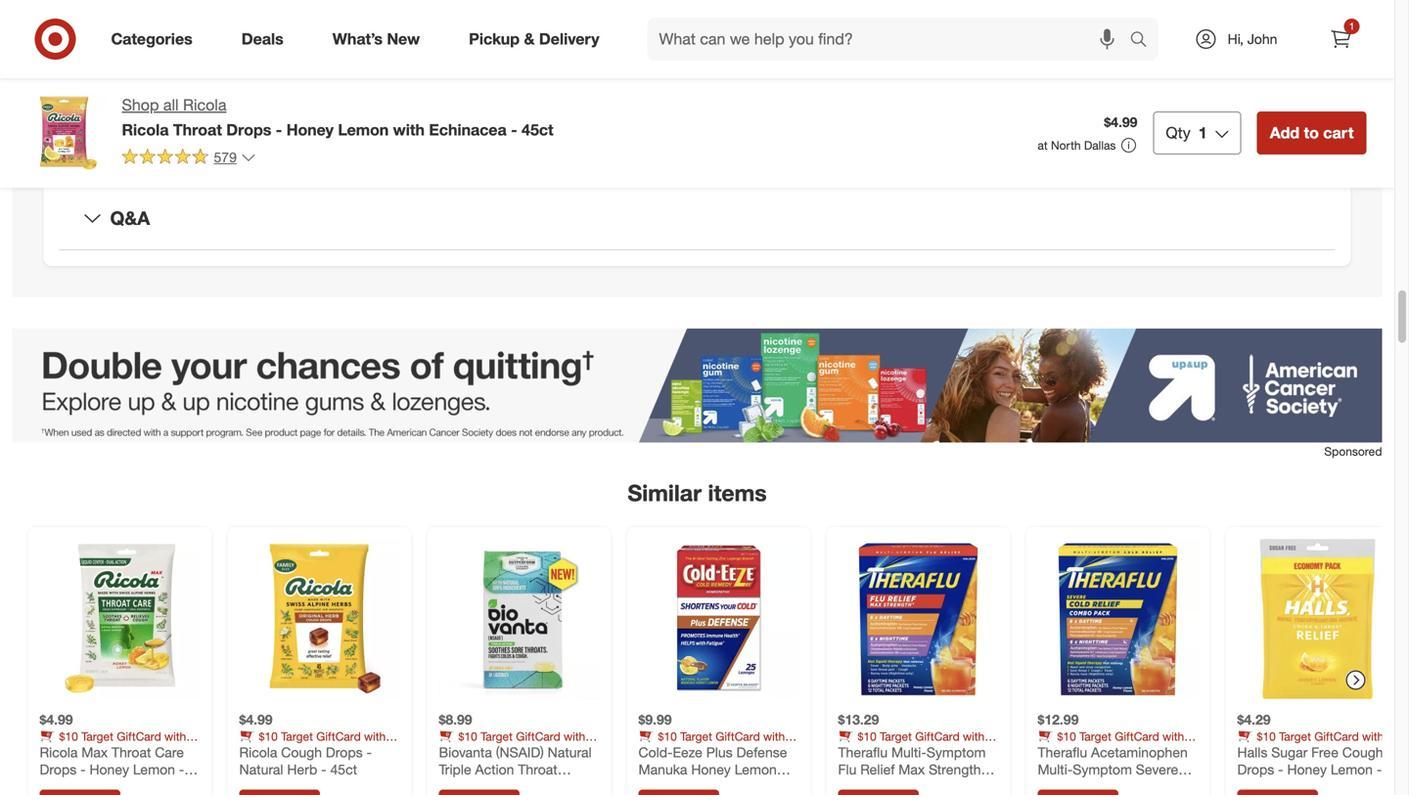 Task type: locate. For each thing, give the bounding box(es) containing it.
45ct inside ricola cough drops - natural herb - 45ct
[[330, 762, 357, 779]]

5 $10 target giftcard with $40 health & beauty purchase from the left
[[839, 730, 995, 759]]

6 $10 from the left
[[1058, 730, 1077, 744]]

beauty
[[108, 744, 144, 759], [308, 744, 344, 759], [507, 744, 543, 759], [707, 744, 743, 759], [907, 744, 943, 759], [1106, 744, 1143, 759], [1306, 744, 1342, 759]]

4 target from the left
[[681, 730, 713, 744]]

target for biovanta (nsaid) natural triple action throat lozenge - sweet lemon & honey - 24ct image
[[481, 730, 513, 744]]

1 vertical spatial lemon
[[155, 61, 198, 78]]

$10 target giftcard with $40 health & beauty purchase down $4.29
[[1238, 730, 1394, 759]]

lemon right max
[[133, 762, 175, 779]]

health up natural
[[261, 744, 294, 759]]

7 giftcard from the left
[[1315, 730, 1360, 744]]

$4.99 up natural
[[239, 712, 273, 729]]

add
[[1270, 123, 1300, 142]]

& for theraflu multi-symptom flu relief max strength day & night powder - honey lemon - 12ct image
[[896, 744, 903, 759]]

lemon inside 'halls sugar free cough drops - honey lemon - 70ct'
[[1331, 762, 1374, 779]]

$4.99
[[1105, 114, 1138, 131], [40, 712, 73, 729], [239, 712, 273, 729]]

and
[[484, 42, 508, 59]]

1 $10 from the left
[[59, 730, 78, 744]]

(elder,
[[651, 42, 688, 59]]

target for theraflu multi-symptom flu relief max strength day & night powder - honey lemon - 12ct image
[[880, 730, 912, 744]]

4 purchase from the left
[[746, 744, 795, 759]]

$40 up manuka
[[639, 744, 658, 759]]

1 $10 target giftcard with $40 health & beauty purchase from the left
[[40, 730, 196, 759]]

ricola up 34ct
[[40, 744, 78, 762]]

$40 for ricola cough drops - natural herb - 45ct image
[[239, 744, 258, 759]]

0 vertical spatial 45ct
[[522, 120, 554, 139]]

$10 target giftcard with $40 health & beauty purchase down $12.99
[[1038, 730, 1195, 759]]

$10 down $9.99
[[658, 730, 677, 744]]

45ct inside the shop all ricola ricola throat drops - honey lemon with echinacea - 45ct
[[522, 120, 554, 139]]

5 $40 from the left
[[839, 744, 857, 759]]

579
[[214, 149, 237, 166]]

5 target from the left
[[880, 730, 912, 744]]

eeze
[[673, 744, 703, 762]]

health down $4.29
[[1260, 744, 1292, 759]]

3 $40 from the left
[[439, 744, 458, 759]]

biovanta (nsaid) natural triple action throat lozenge - sweet lemon & honey - 24ct image
[[439, 539, 600, 700]]

lemon down natural
[[338, 120, 389, 139]]

natural
[[239, 762, 283, 779]]

free
[[1312, 744, 1339, 762]]

beauty for ricola max throat care drops - honey lemon - 34ct image
[[108, 744, 144, 759]]

ricola left herb
[[239, 744, 277, 762]]

4 $10 target giftcard with $40 health & beauty purchase from the left
[[639, 730, 795, 759]]

purchase for cold-eeze plus defense manuka honey lemon lozenges - 25ct image
[[746, 744, 795, 759]]

2 target from the left
[[281, 730, 313, 744]]

starch
[[419, 61, 459, 78]]

2 health from the left
[[261, 744, 294, 759]]

3 health from the left
[[461, 744, 493, 759]]

1 right john
[[1350, 20, 1355, 32]]

health for theraflu multi-symptom flu relief max strength day & night powder - honey lemon - 12ct image
[[861, 744, 893, 759]]

health down $12.99
[[1060, 744, 1093, 759]]

5 giftcard from the left
[[916, 730, 960, 744]]

ricola max throat care drops - honey lemon - 34ct image
[[40, 539, 200, 700]]

2 cough from the left
[[1343, 744, 1384, 762]]

pickup
[[469, 29, 520, 49]]

sage,
[[1133, 42, 1167, 59]]

health up manuka
[[661, 744, 693, 759]]

$10 target giftcard with $40 health & beauty purchase for ricola cough drops - natural herb - 45ct image
[[239, 730, 396, 759]]

$10 down $12.99
[[1058, 730, 1077, 744]]

3 giftcard from the left
[[516, 730, 561, 744]]

7 beauty from the left
[[1306, 744, 1342, 759]]

$10 for biovanta (nsaid) natural triple action throat lozenge - sweet lemon & honey - 24ct image
[[459, 730, 478, 744]]

What can we help you find? suggestions appear below search field
[[648, 18, 1135, 61]]

$4.99 up 34ct
[[40, 712, 73, 729]]

giftcard for cold-eeze plus defense manuka honey lemon lozenges - 25ct image
[[716, 730, 760, 744]]

health up 34ct
[[62, 744, 94, 759]]

similar
[[628, 480, 702, 507]]

$40 down the $13.29
[[839, 744, 857, 759]]

similar items
[[628, 480, 767, 507]]

$40 for biovanta (nsaid) natural triple action throat lozenge - sweet lemon & honey - 24ct image
[[439, 744, 458, 759]]

5 beauty from the left
[[907, 744, 943, 759]]

$12.99
[[1038, 712, 1079, 729]]

$10 target giftcard with $40 health & beauty purchase for halls sugar free cough drops - honey lemon - 70ct image
[[1238, 730, 1394, 759]]

1 horizontal spatial $4.99
[[239, 712, 273, 729]]

& for ricola max throat care drops - honey lemon - 34ct image
[[97, 744, 105, 759]]

$40 down $8.99
[[439, 744, 458, 759]]

2 horizontal spatial $4.99
[[1105, 114, 1138, 131]]

herb
[[567, 42, 597, 59]]

drops inside ricola cough drops - natural herb - 45ct
[[326, 744, 363, 762]]

plus
[[707, 744, 733, 762]]

7 $10 target giftcard with $40 health & beauty purchase from the left
[[1238, 730, 1394, 759]]

$10 down the $13.29
[[858, 730, 877, 744]]

1 horizontal spatial 45ct
[[522, 120, 554, 139]]

3 $10 target giftcard with $40 health & beauty purchase from the left
[[439, 730, 595, 759]]

1 health from the left
[[62, 744, 94, 759]]

search button
[[1121, 18, 1169, 65]]

$40 for ricola max throat care drops - honey lemon - 34ct image
[[40, 744, 59, 759]]

0 horizontal spatial cough
[[281, 744, 322, 762]]

0 horizontal spatial lemon
[[155, 61, 198, 78]]

giftcard
[[117, 730, 161, 744], [316, 730, 361, 744], [516, 730, 561, 744], [716, 730, 760, 744], [916, 730, 960, 744], [1115, 730, 1160, 744], [1315, 730, 1360, 744]]

citric
[[274, 42, 306, 59]]

4 $40 from the left
[[639, 744, 658, 759]]

juice
[[201, 61, 234, 78]]

linden
[[905, 42, 946, 59]]

throat right max
[[112, 744, 151, 762]]

beauty for ricola cough drops - natural herb - 45ct image
[[308, 744, 344, 759]]

1 right qty at right top
[[1199, 123, 1208, 142]]

25ct
[[711, 779, 738, 796]]

3 purchase from the left
[[547, 744, 595, 759]]

0 horizontal spatial 1
[[1199, 123, 1208, 142]]

purchase for halls sugar free cough drops - honey lemon - 70ct image
[[1345, 744, 1394, 759]]

lemon down acid
[[155, 61, 198, 78]]

hi,
[[1228, 30, 1244, 47]]

cough inside 'halls sugar free cough drops - honey lemon - 70ct'
[[1343, 744, 1384, 762]]

north
[[1051, 138, 1081, 153]]

7 $40 from the left
[[1238, 744, 1257, 759]]

what's
[[333, 29, 383, 49]]

lemon right sugar
[[1331, 762, 1374, 779]]

throat inside ricola max throat care drops - honey lemon - 34ct
[[112, 744, 151, 762]]

$10 down $8.99
[[459, 730, 478, 744]]

& for ricola cough drops - natural herb - 45ct image
[[297, 744, 304, 759]]

2 $40 from the left
[[239, 744, 258, 759]]

mallow,
[[1005, 42, 1050, 59]]

2 $10 from the left
[[259, 730, 278, 744]]

giftcard for theraflu multi-symptom flu relief max strength day & night powder - honey lemon - 12ct image
[[916, 730, 960, 744]]

(vitamin
[[199, 42, 249, 59]]

similar items region
[[12, 329, 1410, 796]]

45ct right herb
[[330, 762, 357, 779]]

$10 target giftcard with $40 health & beauty purchase
[[40, 730, 196, 759], [239, 730, 396, 759], [439, 730, 595, 759], [639, 730, 795, 759], [839, 730, 995, 759], [1038, 730, 1195, 759], [1238, 730, 1394, 759]]

lemon
[[338, 120, 389, 139], [133, 762, 175, 779], [735, 762, 777, 779], [1331, 762, 1374, 779]]

6 $10 target giftcard with $40 health & beauty purchase from the left
[[1038, 730, 1195, 759]]

1 purchase from the left
[[147, 744, 196, 759]]

drops
[[226, 120, 272, 139], [326, 744, 363, 762], [40, 762, 77, 779], [1238, 762, 1275, 779]]

target for ricola max throat care drops - honey lemon - 34ct image
[[81, 730, 113, 744]]

1
[[1350, 20, 1355, 32], [1199, 123, 1208, 142]]

70ct
[[1238, 779, 1265, 796]]

max
[[82, 744, 108, 762]]

$10 up natural
[[259, 730, 278, 744]]

6 $40 from the left
[[1038, 744, 1057, 759]]

45ct down sugar
[[522, 120, 554, 139]]

health for ricola cough drops - natural herb - 45ct image
[[261, 744, 294, 759]]

$40 up 34ct
[[40, 744, 59, 759]]

1 target from the left
[[81, 730, 113, 744]]

1 vertical spatial throat
[[112, 744, 151, 762]]

$10 target giftcard with $40 health & beauty purchase up 34ct
[[40, 730, 196, 759]]

dallas
[[1085, 138, 1117, 153]]

6 beauty from the left
[[1106, 744, 1143, 759]]

1 vertical spatial 1
[[1199, 123, 1208, 142]]

drops down $4.29
[[1238, 762, 1275, 779]]

health for biovanta (nsaid) natural triple action throat lozenge - sweet lemon & honey - 24ct image
[[461, 744, 493, 759]]

ricola inside ricola max throat care drops - honey lemon - 34ct
[[40, 744, 78, 762]]

halls sugar free cough drops - honey lemon - 70ct
[[1238, 744, 1384, 796]]

lemon right plus
[[735, 762, 777, 779]]

4 health from the left
[[661, 744, 693, 759]]

cold-eeze plus defense manuka honey lemon lozenges - 25ct
[[639, 744, 788, 796]]

add to cart
[[1270, 123, 1354, 142]]

1 vertical spatial 45ct
[[330, 762, 357, 779]]

$10
[[59, 730, 78, 744], [259, 730, 278, 744], [459, 730, 478, 744], [658, 730, 677, 744], [858, 730, 877, 744], [1058, 730, 1077, 744], [1258, 730, 1276, 744]]

6 target from the left
[[1080, 730, 1112, 744]]

7 $10 from the left
[[1258, 730, 1276, 744]]

7 health from the left
[[1260, 744, 1292, 759]]

giftcard for biovanta (nsaid) natural triple action throat lozenge - sweet lemon & honey - 24ct image
[[516, 730, 561, 744]]

0 vertical spatial lemon
[[820, 42, 862, 59]]

0 horizontal spatial $4.99
[[40, 712, 73, 729]]

0 horizontal spatial throat
[[112, 744, 151, 762]]

3 $10 from the left
[[459, 730, 478, 744]]

$10 target giftcard with $40 health & beauty purchase up herb
[[239, 730, 396, 759]]

ricola
[[183, 95, 227, 115], [122, 120, 169, 139], [40, 744, 78, 762], [239, 744, 277, 762]]

-
[[276, 120, 282, 139], [511, 120, 518, 139], [367, 744, 372, 762], [80, 762, 86, 779], [179, 762, 184, 779], [321, 762, 327, 779], [1279, 762, 1284, 779], [1377, 762, 1383, 779], [702, 779, 707, 796]]

$4.99 up dallas at top
[[1105, 114, 1138, 131]]

image of ricola throat drops - honey lemon with echinacea - 45ct image
[[28, 94, 106, 172]]

cough
[[281, 744, 322, 762], [1343, 744, 1384, 762]]

$10 down $4.29
[[1258, 730, 1276, 744]]

a
[[512, 42, 521, 59]]

2 $10 target giftcard with $40 health & beauty purchase from the left
[[239, 730, 396, 759]]

& for biovanta (nsaid) natural triple action throat lozenge - sweet lemon & honey - 24ct image
[[497, 744, 504, 759]]

giftcard for theraflu acetaminophen multi-symptom severe cold day/night powder - green tea/honey lemon - 12ct 'image' at the right
[[1115, 730, 1160, 744]]

$10 for cold-eeze plus defense manuka honey lemon lozenges - 25ct image
[[658, 730, 677, 744]]

drops left max
[[40, 762, 77, 779]]

$40 up natural
[[239, 744, 258, 759]]

purchase for biovanta (nsaid) natural triple action throat lozenge - sweet lemon & honey - 24ct image
[[547, 744, 595, 759]]

1 beauty from the left
[[108, 744, 144, 759]]

2 beauty from the left
[[308, 744, 344, 759]]

0 vertical spatial throat
[[173, 120, 222, 139]]

what's new link
[[316, 18, 445, 61]]

with
[[393, 120, 425, 139], [164, 730, 186, 744], [364, 730, 386, 744], [564, 730, 586, 744], [764, 730, 785, 744], [963, 730, 985, 744], [1163, 730, 1185, 744], [1363, 730, 1385, 744]]

& for cold-eeze plus defense manuka honey lemon lozenges - 25ct image
[[696, 744, 704, 759]]

giftcard for ricola max throat care drops - honey lemon - 34ct image
[[117, 730, 161, 744]]

$10 target giftcard with $40 health & beauty purchase up 25ct
[[639, 730, 795, 759]]

3 target from the left
[[481, 730, 513, 744]]

sugar
[[505, 61, 542, 78]]

lemon inside the shop all ricola ricola throat drops - honey lemon with echinacea - 45ct
[[338, 120, 389, 139]]

$10 target giftcard with $40 health & beauty purchase down the $13.29
[[839, 730, 995, 759]]

with for biovanta (nsaid) natural triple action throat lozenge - sweet lemon & honey - 24ct image
[[564, 730, 586, 744]]

lemon inside the cold-eeze plus defense manuka honey lemon lozenges - 25ct
[[735, 762, 777, 779]]

1 giftcard from the left
[[117, 730, 161, 744]]

1 horizontal spatial cough
[[1343, 744, 1384, 762]]

1 horizontal spatial 1
[[1350, 20, 1355, 32]]

target for theraflu acetaminophen multi-symptom severe cold day/night powder - green tea/honey lemon - 12ct 'image' at the right
[[1080, 730, 1112, 744]]

$40
[[40, 744, 59, 759], [239, 744, 258, 759], [439, 744, 458, 759], [639, 744, 658, 759], [839, 744, 857, 759], [1038, 744, 1057, 759], [1238, 744, 1257, 759]]

echinacea
[[429, 120, 507, 139]]

health for ricola max throat care drops - honey lemon - 34ct image
[[62, 744, 94, 759]]

&
[[524, 29, 535, 49], [97, 744, 105, 759], [297, 744, 304, 759], [497, 744, 504, 759], [696, 744, 704, 759], [896, 744, 903, 759], [1096, 744, 1103, 759], [1295, 744, 1303, 759]]

0 horizontal spatial 45ct
[[330, 762, 357, 779]]

honey
[[287, 120, 334, 139], [90, 762, 129, 779], [692, 762, 731, 779], [1288, 762, 1328, 779]]

$40 down $4.29
[[1238, 744, 1257, 759]]

5 health from the left
[[861, 744, 893, 759]]

purchase for ricola max throat care drops - honey lemon - 34ct image
[[147, 744, 196, 759]]

with for ricola max throat care drops - honey lemon - 34ct image
[[164, 730, 186, 744]]

$10 target giftcard with $40 health & beauty purchase down $8.99
[[439, 730, 595, 759]]

drops right herb
[[326, 744, 363, 762]]

ricola right all
[[183, 95, 227, 115]]

$40 for halls sugar free cough drops - honey lemon - 70ct image
[[1238, 744, 1257, 759]]

7 target from the left
[[1280, 730, 1312, 744]]

purchase
[[147, 744, 196, 759], [347, 744, 396, 759], [547, 744, 595, 759], [746, 744, 795, 759], [946, 744, 995, 759], [1146, 744, 1195, 759], [1345, 744, 1394, 759]]

acid
[[168, 42, 196, 59]]

1 $40 from the left
[[40, 744, 59, 759]]

3 beauty from the left
[[507, 744, 543, 759]]

health
[[62, 744, 94, 759], [261, 744, 294, 759], [461, 744, 493, 759], [661, 744, 693, 759], [861, 744, 893, 759], [1060, 744, 1093, 759], [1260, 744, 1292, 759]]

target for ricola cough drops - natural herb - 45ct image
[[281, 730, 313, 744]]

health down $8.99
[[461, 744, 493, 759]]

6 giftcard from the left
[[1115, 730, 1160, 744]]

7 purchase from the left
[[1345, 744, 1394, 759]]

6 health from the left
[[1060, 744, 1093, 759]]

5 $10 from the left
[[858, 730, 877, 744]]

1 horizontal spatial throat
[[173, 120, 222, 139]]

4 giftcard from the left
[[716, 730, 760, 744]]

5 purchase from the left
[[946, 744, 995, 759]]

drops inside the shop all ricola ricola throat drops - honey lemon with echinacea - 45ct
[[226, 120, 272, 139]]

4 $10 from the left
[[658, 730, 677, 744]]

2 giftcard from the left
[[316, 730, 361, 744]]

q&a button
[[59, 187, 1336, 250]]

deals
[[242, 29, 284, 49]]

hyssop,
[[767, 42, 816, 59]]

lemon left "balm,"
[[820, 42, 862, 59]]

$10 target giftcard with $40 health & beauty purchase for biovanta (nsaid) natural triple action throat lozenge - sweet lemon & honey - 24ct image
[[439, 730, 595, 759]]

throat up 579 link
[[173, 120, 222, 139]]

$10 for ricola cough drops - natural herb - 45ct image
[[259, 730, 278, 744]]

2 purchase from the left
[[347, 744, 396, 759]]

6 purchase from the left
[[1146, 744, 1195, 759]]

categories link
[[94, 18, 217, 61]]

$10 left max
[[59, 730, 78, 744]]

drops up 579
[[226, 120, 272, 139]]

target
[[81, 730, 113, 744], [281, 730, 313, 744], [481, 730, 513, 744], [681, 730, 713, 744], [880, 730, 912, 744], [1080, 730, 1112, 744], [1280, 730, 1312, 744]]

4 beauty from the left
[[707, 744, 743, 759]]

$40 down $12.99
[[1038, 744, 1057, 759]]

$4.99 for ricola max throat care drops - honey lemon - 34ct
[[40, 712, 73, 729]]

1 cough from the left
[[281, 744, 322, 762]]

beauty for halls sugar free cough drops - honey lemon - 70ct image
[[1306, 744, 1342, 759]]

health down the $13.29
[[861, 744, 893, 759]]



Task type: describe. For each thing, give the bounding box(es) containing it.
lozenges
[[639, 779, 698, 796]]

pickup & delivery link
[[452, 18, 624, 61]]

extracts
[[344, 42, 394, 59]]

to
[[1305, 123, 1320, 142]]

honey,
[[110, 61, 152, 78]]

deals link
[[225, 18, 308, 61]]

qty 1
[[1166, 123, 1208, 142]]

cold-eeze plus defense manuka honey lemon lozenges - 25ct image
[[639, 539, 799, 700]]

beauty for cold-eeze plus defense manuka honey lemon lozenges - 25ct image
[[707, 744, 743, 759]]

ricola max throat care drops - honey lemon - 34ct
[[40, 744, 184, 796]]

care
[[155, 744, 184, 762]]

cart
[[1324, 123, 1354, 142]]

purchase for ricola cough drops - natural herb - 45ct image
[[347, 744, 396, 759]]

concentrate,
[[238, 61, 317, 78]]

q&a
[[110, 207, 150, 229]]

health for cold-eeze plus defense manuka honey lemon lozenges - 25ct image
[[661, 744, 693, 759]]

natural
[[321, 61, 365, 78]]

beauty for theraflu multi-symptom flu relief max strength day & night powder - honey lemon - 12ct image
[[907, 744, 943, 759]]

0 vertical spatial 1
[[1350, 20, 1355, 32]]

$10 target giftcard with $40 health & beauty purchase for theraflu multi-symptom flu relief max strength day & night powder - honey lemon - 12ct image
[[839, 730, 995, 759]]

sponsored
[[1325, 445, 1383, 459]]

579 link
[[122, 148, 256, 170]]

john
[[1248, 30, 1278, 47]]

$13.29
[[839, 712, 880, 729]]

new
[[387, 29, 420, 49]]

wild
[[1219, 42, 1246, 59]]

of
[[398, 42, 412, 59]]

honey inside the cold-eeze plus defense manuka honey lemon lozenges - 25ct
[[692, 762, 731, 779]]

shop all ricola ricola throat drops - honey lemon with echinacea - 45ct
[[122, 95, 554, 139]]

ricola cough drops - natural herb - 45ct image
[[239, 539, 400, 700]]

target for cold-eeze plus defense manuka honey lemon lozenges - 25ct image
[[681, 730, 713, 744]]

delivery
[[539, 29, 600, 49]]

honey inside ricola max throat care drops - honey lemon - 34ct
[[90, 762, 129, 779]]

throat inside the shop all ricola ricola throat drops - honey lemon with echinacea - 45ct
[[173, 120, 222, 139]]

health for theraflu acetaminophen multi-symptom severe cold day/night powder - green tea/honey lemon - 12ct 'image' at the right
[[1060, 744, 1093, 759]]

giftcard for halls sugar free cough drops - honey lemon - 70ct image
[[1315, 730, 1360, 744]]

$8.99
[[439, 712, 472, 729]]

beauty for biovanta (nsaid) natural triple action throat lozenge - sweet lemon & honey - 24ct image
[[507, 744, 543, 759]]

halls sugar free cough drops - honey lemon - 70ct image
[[1238, 539, 1399, 700]]

$40 for cold-eeze plus defense manuka honey lemon lozenges - 25ct image
[[639, 744, 658, 759]]

manuka
[[639, 762, 688, 779]]

drops inside ricola max throat care drops - honey lemon - 34ct
[[40, 762, 77, 779]]

$4.99 for ricola cough drops - natural herb - 45ct
[[239, 712, 273, 729]]

syrup,
[[463, 61, 502, 78]]

1 horizontal spatial lemon
[[820, 42, 862, 59]]

with for cold-eeze plus defense manuka honey lemon lozenges - 25ct image
[[764, 730, 785, 744]]

ricola cough drops - natural herb - 45ct
[[239, 744, 372, 779]]

acid,
[[310, 42, 340, 59]]

what's new
[[333, 29, 420, 49]]

$4.29
[[1238, 712, 1271, 729]]

honey inside 'halls sugar free cough drops - honey lemon - 70ct'
[[1288, 762, 1328, 779]]

cold-
[[639, 744, 673, 762]]

& for halls sugar free cough drops - honey lemon - 70ct image
[[1295, 744, 1303, 759]]

ricola
[[525, 42, 563, 59]]

defense
[[737, 744, 788, 762]]

with inside the shop all ricola ricola throat drops - honey lemon with echinacea - 45ct
[[393, 120, 425, 139]]

echinacea
[[416, 42, 480, 59]]

health for halls sugar free cough drops - honey lemon - 70ct image
[[1260, 744, 1292, 759]]

theraflu acetaminophen multi-symptom severe cold day/night powder - green tea/honey lemon - 12ct image
[[1038, 539, 1199, 700]]

with for halls sugar free cough drops - honey lemon - 70ct image
[[1363, 730, 1385, 744]]

target for halls sugar free cough drops - honey lemon - 70ct image
[[1280, 730, 1312, 744]]

items
[[708, 480, 767, 507]]

$10 for ricola max throat care drops - honey lemon - 34ct image
[[59, 730, 78, 744]]

theraflu multi-symptom flu relief max strength day & night powder - honey lemon - 12ct image
[[839, 539, 999, 700]]

flavors,
[[368, 61, 415, 78]]

peppermint,
[[1054, 42, 1129, 59]]

at
[[1038, 138, 1048, 153]]

$10 for theraflu acetaminophen multi-symptom severe cold day/night powder - green tea/honey lemon - 12ct 'image' at the right
[[1058, 730, 1077, 744]]

drops inside 'halls sugar free cough drops - honey lemon - 70ct'
[[1238, 762, 1275, 779]]

ascorbic acid (vitamin c), citric acid, extracts of echinacea and a ricola herb mixture (elder, horehound, hyssop, lemon balm, linden flowers, mallow, peppermint, sage, thyme, wild thyme), honey, lemon juice concentrate, natural flavors, starch syrup, sugar
[[110, 42, 1299, 78]]

ascorbic
[[110, 42, 164, 59]]

cough inside ricola cough drops - natural herb - 45ct
[[281, 744, 322, 762]]

all
[[163, 95, 179, 115]]

purchase for theraflu acetaminophen multi-symptom severe cold day/night powder - green tea/honey lemon - 12ct 'image' at the right
[[1146, 744, 1195, 759]]

$10 target giftcard with $40 health & beauty purchase for cold-eeze plus defense manuka honey lemon lozenges - 25ct image
[[639, 730, 795, 759]]

$10 for theraflu multi-symptom flu relief max strength day & night powder - honey lemon - 12ct image
[[858, 730, 877, 744]]

search
[[1121, 31, 1169, 50]]

$10 target giftcard with $40 health & beauty purchase for ricola max throat care drops - honey lemon - 34ct image
[[40, 730, 196, 759]]

lemon inside ricola max throat care drops - honey lemon - 34ct
[[133, 762, 175, 779]]

advertisement region
[[12, 329, 1383, 444]]

$10 target giftcard with $40 health & beauty purchase for theraflu acetaminophen multi-symptom severe cold day/night powder - green tea/honey lemon - 12ct 'image' at the right
[[1038, 730, 1195, 759]]

$10 for halls sugar free cough drops - honey lemon - 70ct image
[[1258, 730, 1276, 744]]

hi, john
[[1228, 30, 1278, 47]]

add to cart button
[[1258, 112, 1367, 155]]

horehound,
[[692, 42, 763, 59]]

- inside the cold-eeze plus defense manuka honey lemon lozenges - 25ct
[[702, 779, 707, 796]]

qty
[[1166, 123, 1191, 142]]

herb
[[287, 762, 317, 779]]

mixture
[[601, 42, 647, 59]]

balm,
[[866, 42, 901, 59]]

& for theraflu acetaminophen multi-symptom severe cold day/night powder - green tea/honey lemon - 12ct 'image' at the right
[[1096, 744, 1103, 759]]

thyme),
[[1250, 42, 1299, 59]]

categories
[[111, 29, 193, 49]]

giftcard for ricola cough drops - natural herb - 45ct image
[[316, 730, 361, 744]]

$40 for theraflu multi-symptom flu relief max strength day & night powder - honey lemon - 12ct image
[[839, 744, 857, 759]]

with for theraflu acetaminophen multi-symptom severe cold day/night powder - green tea/honey lemon - 12ct 'image' at the right
[[1163, 730, 1185, 744]]

thyme,
[[1171, 42, 1216, 59]]

sugar
[[1272, 744, 1308, 762]]

beauty for theraflu acetaminophen multi-symptom severe cold day/night powder - green tea/honey lemon - 12ct 'image' at the right
[[1106, 744, 1143, 759]]

at north dallas
[[1038, 138, 1117, 153]]

with for ricola cough drops - natural herb - 45ct image
[[364, 730, 386, 744]]

$9.99
[[639, 712, 672, 729]]

halls
[[1238, 744, 1268, 762]]

1 link
[[1320, 18, 1363, 61]]

ricola down 'shop'
[[122, 120, 169, 139]]

pickup & delivery
[[469, 29, 600, 49]]

c),
[[253, 42, 270, 59]]

$40 for theraflu acetaminophen multi-symptom severe cold day/night powder - green tea/honey lemon - 12ct 'image' at the right
[[1038, 744, 1057, 759]]

34ct
[[40, 779, 67, 796]]

shop
[[122, 95, 159, 115]]

ricola inside ricola cough drops - natural herb - 45ct
[[239, 744, 277, 762]]

with for theraflu multi-symptom flu relief max strength day & night powder - honey lemon - 12ct image
[[963, 730, 985, 744]]

purchase for theraflu multi-symptom flu relief max strength day & night powder - honey lemon - 12ct image
[[946, 744, 995, 759]]

flowers,
[[950, 42, 1001, 59]]

honey inside the shop all ricola ricola throat drops - honey lemon with echinacea - 45ct
[[287, 120, 334, 139]]



Task type: vqa. For each thing, say whether or not it's contained in the screenshot.
halls sugar free cough drops - honey lemon - 70ct image beauty
yes



